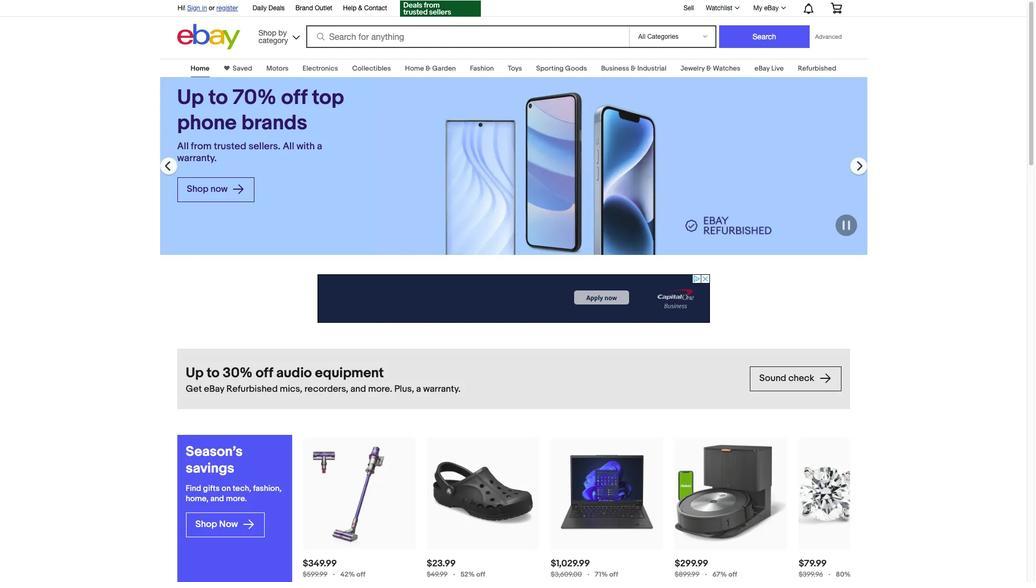 Task type: describe. For each thing, give the bounding box(es) containing it.
sporting goods link
[[536, 64, 587, 73]]

by
[[279, 28, 287, 37]]

season's
[[186, 444, 243, 461]]

watchlist
[[706, 4, 733, 12]]

up for up to 70% off top phone brands
[[177, 85, 204, 111]]

off for $79.99
[[853, 571, 862, 579]]

register link
[[217, 4, 238, 12]]

fashion link
[[470, 64, 494, 73]]

sell link
[[679, 4, 699, 12]]

$79.99 $399.96 · 80% off
[[799, 559, 862, 580]]

ebay live link
[[755, 64, 784, 73]]

goods
[[565, 64, 587, 73]]

· for $79.99
[[829, 569, 831, 580]]

home & garden link
[[405, 64, 456, 73]]

$399.96
[[799, 571, 823, 579]]

up to 70% off top phone brands main content
[[0, 52, 1027, 582]]

top
[[312, 85, 344, 111]]

now
[[219, 519, 238, 530]]

my ebay
[[754, 4, 779, 12]]

brands
[[241, 110, 307, 136]]

80%
[[836, 571, 851, 579]]

30%
[[223, 365, 253, 382]]

saved link
[[229, 64, 252, 73]]

home & garden
[[405, 64, 456, 73]]

my ebay link
[[748, 2, 791, 15]]

watches
[[713, 64, 741, 73]]

42%
[[340, 571, 355, 579]]

contact
[[364, 4, 387, 12]]

daily deals link
[[253, 3, 285, 15]]

audio
[[276, 365, 312, 382]]

· for $299.99
[[705, 569, 707, 580]]

sound check
[[760, 373, 817, 384]]

up to 70% off top phone brands link
[[177, 85, 356, 136]]

business
[[601, 64, 629, 73]]

0 vertical spatial advertisement region
[[0, 0, 523, 16]]

equipment
[[315, 365, 384, 382]]

phone
[[177, 110, 237, 136]]

& for garden
[[426, 64, 431, 73]]

check
[[789, 373, 815, 384]]

& for industrial
[[631, 64, 636, 73]]

tech,
[[233, 484, 251, 494]]

daily
[[253, 4, 267, 12]]

sound check link
[[750, 367, 842, 391]]

hi! sign in or register
[[178, 4, 238, 12]]

off inside up to 30% off audio equipment get ebay refurbished mics, recorders, and more. plus, a warranty.
[[256, 365, 273, 382]]

garden
[[432, 64, 456, 73]]

more. inside find gifts on tech, fashion, home, and more.
[[226, 494, 247, 504]]

get
[[186, 384, 202, 395]]

toys link
[[508, 64, 522, 73]]

jewelry
[[681, 64, 705, 73]]

electronics
[[303, 64, 338, 73]]

off for $349.99
[[357, 571, 366, 579]]

or
[[209, 4, 215, 12]]

dyson v10 animal + cordless vacuum cleaner | purple | new | previous generation image
[[303, 437, 415, 550]]

ebay inside the account navigation
[[764, 4, 779, 12]]

refurbished inside up to 30% off audio equipment get ebay refurbished mics, recorders, and more. plus, a warranty.
[[226, 384, 278, 395]]

hi!
[[178, 4, 185, 12]]

now
[[211, 184, 228, 195]]

on
[[222, 484, 231, 494]]

a inside up to 70% off top phone brands all from trusted sellers. all with a warranty.
[[317, 141, 322, 152]]

off for $1,029.99
[[609, 571, 618, 579]]

$23.99
[[427, 559, 456, 569]]

$1,029.99
[[551, 559, 590, 569]]

home,
[[186, 494, 209, 504]]

category
[[259, 36, 288, 44]]

warranty. inside up to 30% off audio equipment get ebay refurbished mics, recorders, and more. plus, a warranty.
[[423, 384, 461, 395]]

more. inside up to 30% off audio equipment get ebay refurbished mics, recorders, and more. plus, a warranty.
[[368, 384, 392, 395]]

my
[[754, 4, 763, 12]]

get the coupon image
[[400, 1, 481, 17]]

$3,609.00
[[551, 571, 582, 579]]

season's savings link
[[186, 444, 283, 477]]

find
[[186, 484, 201, 494]]

brand outlet
[[296, 4, 332, 12]]

fashion,
[[253, 484, 282, 494]]

jewelry & watches
[[681, 64, 741, 73]]

advanced link
[[810, 26, 847, 47]]

from
[[191, 141, 212, 152]]

with
[[297, 141, 315, 152]]

home for home & garden
[[405, 64, 424, 73]]

find gifts on tech, fashion, home, and more.
[[186, 484, 282, 504]]

outlet
[[315, 4, 332, 12]]

sell
[[684, 4, 694, 12]]

trusted
[[214, 141, 246, 152]]

$1,029.99 $3,609.00 · 71% off
[[551, 559, 618, 580]]

71%
[[595, 571, 608, 579]]

· for $1,029.99
[[587, 569, 590, 580]]

off inside up to 70% off top phone brands all from trusted sellers. all with a warranty.
[[281, 85, 307, 111]]



Task type: vqa. For each thing, say whether or not it's contained in the screenshot.
Fashion link
yes



Task type: locate. For each thing, give the bounding box(es) containing it.
· inside $299.99 $899.99 · 67% off
[[705, 569, 707, 580]]

1 home from the left
[[191, 64, 210, 73]]

0 vertical spatial to
[[209, 85, 228, 111]]

1 vertical spatial shop
[[187, 184, 209, 195]]

& for watches
[[707, 64, 712, 73]]

· inside $349.99 $599.99 · 42% off
[[333, 569, 335, 580]]

& left garden
[[426, 64, 431, 73]]

up for up to 30% off audio equipment
[[186, 365, 204, 382]]

sound
[[760, 373, 787, 384]]

1 horizontal spatial home
[[405, 64, 424, 73]]

your shopping cart image
[[830, 3, 843, 13]]

collectibles link
[[352, 64, 391, 73]]

refurbished down 30%
[[226, 384, 278, 395]]

67%
[[713, 571, 727, 579]]

off right 71%
[[609, 571, 618, 579]]

off for $23.99
[[476, 571, 485, 579]]

refurbished
[[798, 64, 837, 73], [226, 384, 278, 395]]

up inside up to 30% off audio equipment get ebay refurbished mics, recorders, and more. plus, a warranty.
[[186, 365, 204, 382]]

ebay right my
[[764, 4, 779, 12]]

to for 70%
[[209, 85, 228, 111]]

off right 52%
[[476, 571, 485, 579]]

1 vertical spatial and
[[210, 494, 224, 504]]

shop now link
[[177, 177, 255, 202]]

all left from
[[177, 141, 189, 152]]

gifts
[[203, 484, 220, 494]]

$349.99 $599.99 · 42% off
[[303, 559, 366, 580]]

0 vertical spatial warranty.
[[177, 152, 217, 164]]

0 vertical spatial shop
[[259, 28, 276, 37]]

& right the jewelry
[[707, 64, 712, 73]]

& inside "link"
[[358, 4, 362, 12]]

5 · from the left
[[829, 569, 831, 580]]

irobot roomba j7+ self-emptying vacuum cleaning robot - certified refurbished! image
[[675, 445, 788, 542]]

· inside $1,029.99 $3,609.00 · 71% off
[[587, 569, 590, 580]]

motors link
[[266, 64, 289, 73]]

52%
[[461, 571, 475, 579]]

up up "get"
[[186, 365, 204, 382]]

a right plus,
[[416, 384, 421, 395]]

business & industrial
[[601, 64, 667, 73]]

and right home,
[[210, 494, 224, 504]]

collectibles
[[352, 64, 391, 73]]

0 vertical spatial more.
[[368, 384, 392, 395]]

2 home from the left
[[405, 64, 424, 73]]

season's savings
[[186, 444, 243, 477]]

more. left plus,
[[368, 384, 392, 395]]

off inside $1,029.99 $3,609.00 · 71% off
[[609, 571, 618, 579]]

1 vertical spatial a
[[416, 384, 421, 395]]

Search for anything text field
[[308, 26, 627, 47]]

& right the business
[[631, 64, 636, 73]]

refurbished link
[[798, 64, 837, 73]]

shop inside "shop by category"
[[259, 28, 276, 37]]

shop for shop now
[[195, 519, 217, 530]]

all left the with
[[283, 141, 294, 152]]

none submit inside 'shop by category' banner
[[719, 25, 810, 48]]

shop now link
[[186, 513, 265, 538]]

0 vertical spatial up
[[177, 85, 204, 111]]

and down equipment
[[350, 384, 366, 395]]

1 all from the left
[[177, 141, 189, 152]]

warranty. inside up to 70% off top phone brands all from trusted sellers. all with a warranty.
[[177, 152, 217, 164]]

advertisement region
[[0, 0, 523, 16], [317, 274, 710, 323]]

up inside up to 70% off top phone brands all from trusted sellers. all with a warranty.
[[177, 85, 204, 111]]

1 horizontal spatial and
[[350, 384, 366, 395]]

electronics link
[[303, 64, 338, 73]]

$23.99 $49.99 · 52% off
[[427, 559, 485, 580]]

$49.99
[[427, 571, 448, 579]]

1 horizontal spatial more.
[[368, 384, 392, 395]]

2 vertical spatial ebay
[[204, 384, 224, 395]]

0 vertical spatial a
[[317, 141, 322, 152]]

off for $299.99
[[729, 571, 737, 579]]

live
[[772, 64, 784, 73]]

0 horizontal spatial all
[[177, 141, 189, 152]]

business & industrial link
[[601, 64, 667, 73]]

account navigation
[[172, 0, 850, 18]]

& right help
[[358, 4, 362, 12]]

and
[[350, 384, 366, 395], [210, 494, 224, 504]]

0 vertical spatial refurbished
[[798, 64, 837, 73]]

ebay left live
[[755, 64, 770, 73]]

in
[[202, 4, 207, 12]]

shop by category banner
[[172, 0, 850, 52]]

shop for shop now
[[187, 184, 209, 195]]

70%
[[233, 85, 277, 111]]

4 · from the left
[[705, 569, 707, 580]]

0 horizontal spatial and
[[210, 494, 224, 504]]

ebay right "get"
[[204, 384, 224, 395]]

0 horizontal spatial warranty.
[[177, 152, 217, 164]]

up to 30% off audio equipment link
[[186, 365, 741, 383]]

shop now
[[195, 519, 240, 530]]

fashion
[[470, 64, 494, 73]]

1/4 - 2 ct t.w. natural diamond studs in 14k white or yellow gold image
[[799, 437, 912, 550]]

lenovo thinkpad x1 carbon gen 10 intel laptop, 14" ips,  i7-1270p vpro®, 32gb image
[[551, 437, 664, 550]]

warranty. down from
[[177, 152, 217, 164]]

off right 80%
[[853, 571, 862, 579]]

off inside $299.99 $899.99 · 67% off
[[729, 571, 737, 579]]

motors
[[266, 64, 289, 73]]

1 vertical spatial warranty.
[[423, 384, 461, 395]]

0 horizontal spatial more.
[[226, 494, 247, 504]]

shop by category button
[[254, 24, 302, 47]]

0 vertical spatial ebay
[[764, 4, 779, 12]]

to inside up to 70% off top phone brands all from trusted sellers. all with a warranty.
[[209, 85, 228, 111]]

1 vertical spatial advertisement region
[[317, 274, 710, 323]]

2 · from the left
[[453, 569, 455, 580]]

brand
[[296, 4, 313, 12]]

off inside $349.99 $599.99 · 42% off
[[357, 571, 366, 579]]

up up from
[[177, 85, 204, 111]]

· left 71%
[[587, 569, 590, 580]]

off inside $79.99 $399.96 · 80% off
[[853, 571, 862, 579]]

$899.99
[[675, 571, 700, 579]]

1 vertical spatial to
[[207, 365, 220, 382]]

ebay inside up to 30% off audio equipment get ebay refurbished mics, recorders, and more. plus, a warranty.
[[204, 384, 224, 395]]

mics,
[[280, 384, 302, 395]]

$299.99
[[675, 559, 709, 569]]

3 · from the left
[[587, 569, 590, 580]]

warranty. down up to 30% off audio equipment link
[[423, 384, 461, 395]]

· inside the $23.99 $49.99 · 52% off
[[453, 569, 455, 580]]

warranty.
[[177, 152, 217, 164], [423, 384, 461, 395]]

jewelry & watches link
[[681, 64, 741, 73]]

up to 70% off top phone brands all from trusted sellers. all with a warranty.
[[177, 85, 344, 164]]

advertisement region inside up to 70% off top phone brands main content
[[317, 274, 710, 323]]

savings
[[186, 461, 234, 477]]

0 horizontal spatial refurbished
[[226, 384, 278, 395]]

2 vertical spatial shop
[[195, 519, 217, 530]]

a inside up to 30% off audio equipment get ebay refurbished mics, recorders, and more. plus, a warranty.
[[416, 384, 421, 395]]

more. up now
[[226, 494, 247, 504]]

refurbished down advanced
[[798, 64, 837, 73]]

industrial
[[638, 64, 667, 73]]

a
[[317, 141, 322, 152], [416, 384, 421, 395]]

a right the with
[[317, 141, 322, 152]]

home
[[191, 64, 210, 73], [405, 64, 424, 73]]

· inside $79.99 $399.96 · 80% off
[[829, 569, 831, 580]]

home left garden
[[405, 64, 424, 73]]

0 horizontal spatial home
[[191, 64, 210, 73]]

· for $349.99
[[333, 569, 335, 580]]

and inside find gifts on tech, fashion, home, and more.
[[210, 494, 224, 504]]

off right 42%
[[357, 571, 366, 579]]

off right 67%
[[729, 571, 737, 579]]

2 all from the left
[[283, 141, 294, 152]]

to left 30%
[[207, 365, 220, 382]]

None submit
[[719, 25, 810, 48]]

brand outlet link
[[296, 3, 332, 15]]

shop by category
[[259, 28, 288, 44]]

1 horizontal spatial refurbished
[[798, 64, 837, 73]]

&
[[358, 4, 362, 12], [426, 64, 431, 73], [631, 64, 636, 73], [707, 64, 712, 73]]

·
[[333, 569, 335, 580], [453, 569, 455, 580], [587, 569, 590, 580], [705, 569, 707, 580], [829, 569, 831, 580]]

shop now
[[187, 184, 230, 195]]

to for 30%
[[207, 365, 220, 382]]

more.
[[368, 384, 392, 395], [226, 494, 247, 504]]

$79.99
[[799, 559, 827, 569]]

1 · from the left
[[333, 569, 335, 580]]

help & contact link
[[343, 3, 387, 15]]

· left 52%
[[453, 569, 455, 580]]

sign in link
[[187, 4, 207, 12]]

1 vertical spatial more.
[[226, 494, 247, 504]]

$599.99
[[303, 571, 328, 579]]

to left 70%
[[209, 85, 228, 111]]

advanced
[[815, 33, 842, 40]]

watchlist link
[[700, 2, 744, 15]]

to inside up to 30% off audio equipment get ebay refurbished mics, recorders, and more. plus, a warranty.
[[207, 365, 220, 382]]

1 vertical spatial refurbished
[[226, 384, 278, 395]]

ebay live
[[755, 64, 784, 73]]

saved
[[233, 64, 252, 73]]

& for contact
[[358, 4, 362, 12]]

0 horizontal spatial a
[[317, 141, 322, 152]]

sign
[[187, 4, 200, 12]]

sellers.
[[249, 141, 281, 152]]

· left 67%
[[705, 569, 707, 580]]

off right 30%
[[256, 365, 273, 382]]

crocs men's and women's shoes - baya clogs, slip on shoes, waterproof sandals image
[[427, 462, 540, 525]]

sporting goods
[[536, 64, 587, 73]]

· for $23.99
[[453, 569, 455, 580]]

sporting
[[536, 64, 564, 73]]

home for home
[[191, 64, 210, 73]]

and inside up to 30% off audio equipment get ebay refurbished mics, recorders, and more. plus, a warranty.
[[350, 384, 366, 395]]

1 horizontal spatial warranty.
[[423, 384, 461, 395]]

help
[[343, 4, 357, 12]]

· left 42%
[[333, 569, 335, 580]]

recorders,
[[305, 384, 348, 395]]

up to 30% off audio equipment get ebay refurbished mics, recorders, and more. plus, a warranty.
[[186, 365, 461, 395]]

off left top on the left of page
[[281, 85, 307, 111]]

1 vertical spatial up
[[186, 365, 204, 382]]

1 horizontal spatial all
[[283, 141, 294, 152]]

· left 80%
[[829, 569, 831, 580]]

shop for shop by category
[[259, 28, 276, 37]]

1 horizontal spatial a
[[416, 384, 421, 395]]

to
[[209, 85, 228, 111], [207, 365, 220, 382]]

off inside the $23.99 $49.99 · 52% off
[[476, 571, 485, 579]]

home left saved link
[[191, 64, 210, 73]]

1 vertical spatial ebay
[[755, 64, 770, 73]]

0 vertical spatial and
[[350, 384, 366, 395]]

all
[[177, 141, 189, 152], [283, 141, 294, 152]]



